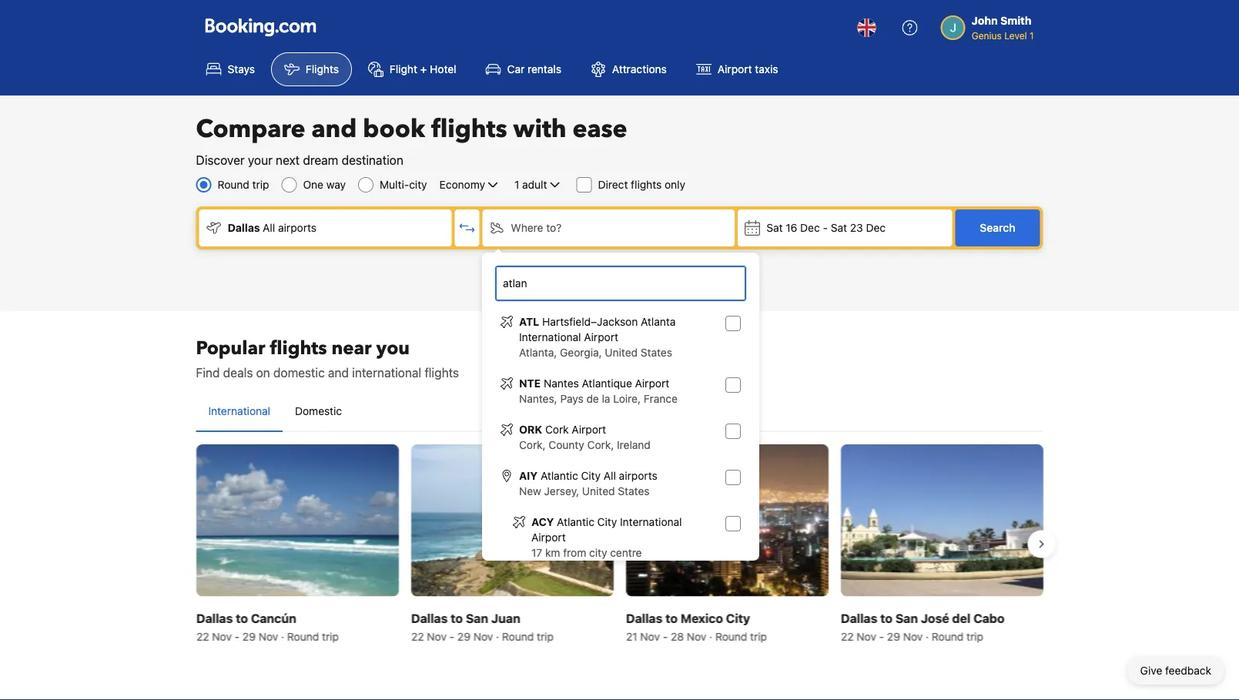 Task type: describe. For each thing, give the bounding box(es) containing it.
level
[[1005, 30, 1027, 41]]

dallas for dallas to mexico city
[[626, 611, 662, 625]]

aiy
[[519, 470, 538, 482]]

ork
[[519, 423, 543, 436]]

- inside popup button
[[823, 221, 828, 234]]

pays
[[560, 393, 584, 405]]

sat 16 dec - sat 23 dec button
[[738, 210, 953, 247]]

airport for atlanta
[[584, 331, 619, 344]]

rentals
[[528, 63, 562, 75]]

compare
[[196, 112, 305, 146]]

international button
[[196, 391, 283, 431]]

next
[[276, 153, 300, 168]]

flights
[[306, 63, 339, 75]]

0 vertical spatial city
[[409, 178, 427, 191]]

8 nov from the left
[[903, 630, 923, 643]]

7 nov from the left
[[857, 630, 876, 643]]

mexico
[[681, 611, 723, 625]]

to for josé
[[880, 611, 893, 625]]

1 inside 1 adult popup button
[[515, 178, 519, 191]]

josé
[[921, 611, 949, 625]]

dallas for dallas to cancún
[[196, 611, 233, 625]]

juan
[[491, 611, 520, 625]]

6 nov from the left
[[687, 630, 706, 643]]

dallas to san josé del cabo 22 nov - 29 nov · round trip
[[841, 611, 1005, 643]]

airport taxis link
[[683, 52, 792, 86]]

nantes,
[[519, 393, 558, 405]]

round inside dallas to mexico city 21 nov - 28 nov · round trip
[[715, 630, 747, 643]]

dallas to mexico city image
[[626, 445, 829, 596]]

- inside dallas to san juan 22 nov - 29 nov · round trip
[[449, 630, 454, 643]]

dallas all airports
[[228, 221, 317, 234]]

way
[[326, 178, 346, 191]]

tab list containing international
[[196, 391, 1043, 433]]

28
[[671, 630, 684, 643]]

united inside aiy atlantic city all airports new jersey, united states
[[582, 485, 615, 498]]

dallas to san josé del cabo image
[[841, 445, 1043, 596]]

acy
[[532, 516, 554, 528]]

multi-city
[[380, 178, 427, 191]]

29 inside dallas to san josé del cabo 22 nov - 29 nov · round trip
[[887, 630, 900, 643]]

17
[[532, 547, 542, 559]]

dallas to cancún 22 nov - 29 nov · round trip
[[196, 611, 339, 643]]

to for juan
[[450, 611, 463, 625]]

atlanta,
[[519, 346, 557, 359]]

· inside dallas to cancún 22 nov - 29 nov · round trip
[[281, 630, 284, 643]]

car rentals
[[507, 63, 562, 75]]

4 nov from the left
[[473, 630, 493, 643]]

stays
[[228, 63, 255, 75]]

22 inside dallas to san juan 22 nov - 29 nov · round trip
[[411, 630, 424, 643]]

economy
[[440, 178, 485, 191]]

to?
[[546, 221, 562, 234]]

2 cork, from the left
[[588, 439, 614, 451]]

nantes
[[544, 377, 579, 390]]

give feedback
[[1141, 664, 1212, 677]]

one way
[[303, 178, 346, 191]]

domestic button
[[283, 391, 354, 431]]

on
[[256, 366, 270, 380]]

france
[[644, 393, 678, 405]]

atlantic city international airport
[[532, 516, 682, 544]]

5 nov from the left
[[640, 630, 660, 643]]

dallas to san juan image
[[411, 445, 614, 596]]

give
[[1141, 664, 1163, 677]]

only
[[665, 178, 686, 191]]

- inside dallas to cancún 22 nov - 29 nov · round trip
[[234, 630, 239, 643]]

23
[[850, 221, 863, 234]]

airport for nantes
[[635, 377, 670, 390]]

0 vertical spatial united
[[605, 346, 638, 359]]

airport for city
[[532, 531, 566, 544]]

where to? button
[[483, 210, 735, 247]]

ork cork airport cork, county cork, ireland
[[519, 423, 651, 451]]

you
[[376, 336, 410, 361]]

flights up 'domestic'
[[270, 336, 327, 361]]

flights link
[[271, 52, 352, 86]]

book
[[363, 112, 425, 146]]

round down "discover"
[[218, 178, 250, 191]]

hotel
[[430, 63, 457, 75]]

attractions link
[[578, 52, 680, 86]]

cork
[[545, 423, 569, 436]]

de
[[587, 393, 599, 405]]

1 nov from the left
[[212, 630, 231, 643]]

domestic
[[273, 366, 325, 380]]

direct
[[598, 178, 628, 191]]

cancún
[[251, 611, 296, 625]]

direct flights only
[[598, 178, 686, 191]]

car rentals link
[[473, 52, 575, 86]]

jersey,
[[544, 485, 579, 498]]

to for city
[[665, 611, 678, 625]]

atlanta, georgia, united states
[[519, 346, 673, 359]]

1 cork, from the left
[[519, 439, 546, 451]]

international inside button
[[208, 405, 270, 418]]

trip inside dallas to san josé del cabo 22 nov - 29 nov · round trip
[[967, 630, 983, 643]]

dallas for dallas to san josé del cabo
[[841, 611, 877, 625]]

0 horizontal spatial airports
[[278, 221, 317, 234]]

county
[[549, 439, 585, 451]]

cabo
[[973, 611, 1005, 625]]

international
[[352, 366, 421, 380]]

ease
[[573, 112, 628, 146]]

flights inside compare and book flights with ease discover your next dream destination
[[431, 112, 507, 146]]

centre
[[610, 547, 642, 559]]

compare and book flights with ease discover your next dream destination
[[196, 112, 628, 168]]

sat 16 dec - sat 23 dec
[[767, 221, 886, 234]]

flights left only
[[631, 178, 662, 191]]

georgia,
[[560, 346, 602, 359]]

1 inside 'john smith genius level 1'
[[1030, 30, 1034, 41]]

deals
[[223, 366, 253, 380]]

discover
[[196, 153, 245, 168]]

airports inside aiy atlantic city all airports new jersey, united states
[[619, 470, 658, 482]]

km
[[545, 547, 560, 559]]

popular
[[196, 336, 265, 361]]

and inside popular flights near you find deals on domestic and international flights
[[328, 366, 349, 380]]

29 inside dallas to cancún 22 nov - 29 nov · round trip
[[242, 630, 255, 643]]



Task type: vqa. For each thing, say whether or not it's contained in the screenshot.
'Sat 16 Dec - Sat 23 Dec'
yes



Task type: locate. For each thing, give the bounding box(es) containing it.
del
[[952, 611, 971, 625]]

where to?
[[511, 221, 562, 234]]

· down cancún
[[281, 630, 284, 643]]

dallas left josé in the right of the page
[[841, 611, 877, 625]]

nov
[[212, 630, 231, 643], [258, 630, 278, 643], [427, 630, 446, 643], [473, 630, 493, 643], [640, 630, 660, 643], [687, 630, 706, 643], [857, 630, 876, 643], [903, 630, 923, 643]]

john
[[972, 14, 998, 27]]

give feedback button
[[1128, 657, 1224, 685]]

· inside dallas to san josé del cabo 22 nov - 29 nov · round trip
[[926, 630, 929, 643]]

0 horizontal spatial international
[[208, 405, 270, 418]]

- inside dallas to san josé del cabo 22 nov - 29 nov · round trip
[[879, 630, 884, 643]]

atlantic inside atlantic city international airport
[[557, 516, 595, 528]]

1 adult
[[515, 178, 547, 191]]

trip inside dallas to mexico city 21 nov - 28 nov · round trip
[[750, 630, 767, 643]]

airport up atlanta, georgia, united states
[[584, 331, 619, 344]]

city left economy
[[409, 178, 427, 191]]

to for 22
[[236, 611, 248, 625]]

to inside dallas to san juan 22 nov - 29 nov · round trip
[[450, 611, 463, 625]]

domestic
[[295, 405, 342, 418]]

international
[[519, 331, 581, 344], [208, 405, 270, 418], [620, 516, 682, 528]]

3 · from the left
[[709, 630, 712, 643]]

round trip
[[218, 178, 269, 191]]

2 dec from the left
[[866, 221, 886, 234]]

round down cancún
[[287, 630, 319, 643]]

1 horizontal spatial 1
[[1030, 30, 1034, 41]]

new
[[519, 485, 541, 498]]

3 nov from the left
[[427, 630, 446, 643]]

round inside dallas to san juan 22 nov - 29 nov · round trip
[[502, 630, 534, 643]]

1 to from the left
[[236, 611, 248, 625]]

· down mexico
[[709, 630, 712, 643]]

to inside dallas to san josé del cabo 22 nov - 29 nov · round trip
[[880, 611, 893, 625]]

1 29 from the left
[[242, 630, 255, 643]]

all down round trip
[[263, 221, 275, 234]]

city up centre
[[598, 516, 617, 528]]

1 vertical spatial atlantic
[[557, 516, 595, 528]]

united
[[605, 346, 638, 359], [582, 485, 615, 498]]

city right mexico
[[726, 611, 750, 625]]

dallas left cancún
[[196, 611, 233, 625]]

san left josé in the right of the page
[[895, 611, 918, 625]]

1 horizontal spatial cork,
[[588, 439, 614, 451]]

nte
[[519, 377, 541, 390]]

city down ork cork airport cork, county cork, ireland
[[581, 470, 601, 482]]

4 · from the left
[[926, 630, 929, 643]]

smith
[[1001, 14, 1032, 27]]

genius
[[972, 30, 1002, 41]]

international for acy
[[620, 516, 682, 528]]

city inside dallas to mexico city 21 nov - 28 nov · round trip
[[726, 611, 750, 625]]

international inside atlantic city international airport
[[620, 516, 682, 528]]

and
[[312, 112, 357, 146], [328, 366, 349, 380]]

2 to from the left
[[450, 611, 463, 625]]

san inside dallas to san josé del cabo 22 nov - 29 nov · round trip
[[895, 611, 918, 625]]

united right jersey,
[[582, 485, 615, 498]]

0 vertical spatial states
[[641, 346, 673, 359]]

to up 28
[[665, 611, 678, 625]]

states down ireland
[[618, 485, 650, 498]]

1 horizontal spatial dec
[[866, 221, 886, 234]]

0 vertical spatial international
[[519, 331, 581, 344]]

0 vertical spatial city
[[581, 470, 601, 482]]

· down juan
[[496, 630, 499, 643]]

1 sat from the left
[[767, 221, 783, 234]]

3 22 from the left
[[841, 630, 854, 643]]

airports down one
[[278, 221, 317, 234]]

airports down ireland
[[619, 470, 658, 482]]

dallas inside dallas to san josé del cabo 22 nov - 29 nov · round trip
[[841, 611, 877, 625]]

·
[[281, 630, 284, 643], [496, 630, 499, 643], [709, 630, 712, 643], [926, 630, 929, 643]]

sat left 16
[[767, 221, 783, 234]]

find
[[196, 366, 220, 380]]

tab list
[[196, 391, 1043, 433]]

trip inside dallas to san juan 22 nov - 29 nov · round trip
[[537, 630, 553, 643]]

· down josé in the right of the page
[[926, 630, 929, 643]]

1 22 from the left
[[196, 630, 209, 643]]

0 vertical spatial and
[[312, 112, 357, 146]]

all down ork cork airport cork, county cork, ireland
[[604, 470, 616, 482]]

airport
[[718, 63, 752, 75], [584, 331, 619, 344], [635, 377, 670, 390], [572, 423, 606, 436], [532, 531, 566, 544]]

1 · from the left
[[281, 630, 284, 643]]

round
[[218, 178, 250, 191], [287, 630, 319, 643], [502, 630, 534, 643], [715, 630, 747, 643], [932, 630, 964, 643]]

san for juan
[[466, 611, 488, 625]]

adult
[[522, 178, 547, 191]]

1 horizontal spatial san
[[895, 611, 918, 625]]

airport inside ork cork airport cork, county cork, ireland
[[572, 423, 606, 436]]

dallas for dallas
[[228, 221, 260, 234]]

flight
[[390, 63, 417, 75]]

international inside hartsfield–jackson atlanta international airport
[[519, 331, 581, 344]]

1 dec from the left
[[801, 221, 820, 234]]

atl
[[519, 315, 540, 328]]

round inside dallas to cancún 22 nov - 29 nov · round trip
[[287, 630, 319, 643]]

1 vertical spatial states
[[618, 485, 650, 498]]

aiy atlantic city all airports new jersey, united states
[[519, 470, 658, 498]]

city
[[581, 470, 601, 482], [598, 516, 617, 528], [726, 611, 750, 625]]

3 to from the left
[[665, 611, 678, 625]]

city inside atlantic city international airport
[[598, 516, 617, 528]]

1 horizontal spatial sat
[[831, 221, 847, 234]]

all inside aiy atlantic city all airports new jersey, united states
[[604, 470, 616, 482]]

use enter to select airport and spacebar to add another one element
[[495, 308, 747, 700]]

0 vertical spatial atlantic
[[541, 470, 578, 482]]

dallas up 21
[[626, 611, 662, 625]]

cork,
[[519, 439, 546, 451], [588, 439, 614, 451]]

region
[[184, 438, 1056, 650]]

your
[[248, 153, 273, 168]]

san inside dallas to san juan 22 nov - 29 nov · round trip
[[466, 611, 488, 625]]

1 right level
[[1030, 30, 1034, 41]]

sat
[[767, 221, 783, 234], [831, 221, 847, 234]]

2 · from the left
[[496, 630, 499, 643]]

2 sat from the left
[[831, 221, 847, 234]]

car
[[507, 63, 525, 75]]

states down "atlanta"
[[641, 346, 673, 359]]

dallas inside dallas to san juan 22 nov - 29 nov · round trip
[[411, 611, 448, 625]]

john smith genius level 1
[[972, 14, 1034, 41]]

17 km from city centre
[[532, 547, 642, 559]]

to left josé in the right of the page
[[880, 611, 893, 625]]

san for josé
[[895, 611, 918, 625]]

1 adult button
[[513, 176, 564, 194]]

nte nantes atlantique airport nantes, pays de la loire, france
[[519, 377, 678, 405]]

to left cancún
[[236, 611, 248, 625]]

1 horizontal spatial city
[[589, 547, 607, 559]]

1 horizontal spatial airports
[[619, 470, 658, 482]]

to
[[236, 611, 248, 625], [450, 611, 463, 625], [665, 611, 678, 625], [880, 611, 893, 625]]

atlantic up jersey,
[[541, 470, 578, 482]]

29
[[242, 630, 255, 643], [457, 630, 470, 643], [887, 630, 900, 643]]

3 29 from the left
[[887, 630, 900, 643]]

- inside dallas to mexico city 21 nov - 28 nov · round trip
[[663, 630, 668, 643]]

dallas left juan
[[411, 611, 448, 625]]

city inside aiy atlantic city all airports new jersey, united states
[[581, 470, 601, 482]]

2 29 from the left
[[457, 630, 470, 643]]

0 vertical spatial airports
[[278, 221, 317, 234]]

loire,
[[613, 393, 641, 405]]

where
[[511, 221, 544, 234]]

one
[[303, 178, 324, 191]]

and down near on the left
[[328, 366, 349, 380]]

1 vertical spatial airports
[[619, 470, 658, 482]]

airport inside airport taxis link
[[718, 63, 752, 75]]

1 vertical spatial all
[[604, 470, 616, 482]]

dallas inside dallas to mexico city 21 nov - 28 nov · round trip
[[626, 611, 662, 625]]

international up centre
[[620, 516, 682, 528]]

destination
[[342, 153, 404, 168]]

2 nov from the left
[[258, 630, 278, 643]]

0 horizontal spatial all
[[263, 221, 275, 234]]

attractions
[[612, 63, 667, 75]]

dec right 16
[[801, 221, 820, 234]]

la
[[602, 393, 611, 405]]

atlantic inside aiy atlantic city all airports new jersey, united states
[[541, 470, 578, 482]]

0 horizontal spatial 22
[[196, 630, 209, 643]]

0 horizontal spatial sat
[[767, 221, 783, 234]]

29 inside dallas to san juan 22 nov - 29 nov · round trip
[[457, 630, 470, 643]]

atlantic
[[541, 470, 578, 482], [557, 516, 595, 528]]

international up atlanta,
[[519, 331, 581, 344]]

2 vertical spatial international
[[620, 516, 682, 528]]

atlantique
[[582, 377, 632, 390]]

united down hartsfield–jackson atlanta international airport
[[605, 346, 638, 359]]

cork, left ireland
[[588, 439, 614, 451]]

1 vertical spatial international
[[208, 405, 270, 418]]

feedback
[[1166, 664, 1212, 677]]

0 horizontal spatial dec
[[801, 221, 820, 234]]

stays link
[[193, 52, 268, 86]]

taxis
[[755, 63, 778, 75]]

dec right 23
[[866, 221, 886, 234]]

multi-
[[380, 178, 409, 191]]

flight + hotel link
[[355, 52, 470, 86]]

+
[[420, 63, 427, 75]]

flights
[[431, 112, 507, 146], [631, 178, 662, 191], [270, 336, 327, 361], [425, 366, 459, 380]]

· inside dallas to san juan 22 nov - 29 nov · round trip
[[496, 630, 499, 643]]

1 horizontal spatial all
[[604, 470, 616, 482]]

21
[[626, 630, 637, 643]]

1 left adult
[[515, 178, 519, 191]]

2 vertical spatial city
[[726, 611, 750, 625]]

and up dream
[[312, 112, 357, 146]]

city right from
[[589, 547, 607, 559]]

san left juan
[[466, 611, 488, 625]]

to left juan
[[450, 611, 463, 625]]

22 inside dallas to san josé del cabo 22 nov - 29 nov · round trip
[[841, 630, 854, 643]]

popular flights near you find deals on domestic and international flights
[[196, 336, 459, 380]]

flights right international
[[425, 366, 459, 380]]

hartsfield–jackson atlanta international airport
[[519, 315, 676, 344]]

0 horizontal spatial san
[[466, 611, 488, 625]]

trip inside dallas to cancún 22 nov - 29 nov · round trip
[[322, 630, 339, 643]]

Airport or city text field
[[502, 275, 740, 292]]

22
[[196, 630, 209, 643], [411, 630, 424, 643], [841, 630, 854, 643]]

round down mexico
[[715, 630, 747, 643]]

round down juan
[[502, 630, 534, 643]]

to inside dallas to mexico city 21 nov - 28 nov · round trip
[[665, 611, 678, 625]]

dallas to cancún image
[[196, 445, 399, 596]]

0 horizontal spatial 1
[[515, 178, 519, 191]]

dream
[[303, 153, 338, 168]]

airport up county
[[572, 423, 606, 436]]

1 horizontal spatial 22
[[411, 630, 424, 643]]

1 horizontal spatial international
[[519, 331, 581, 344]]

0 horizontal spatial cork,
[[519, 439, 546, 451]]

airport left taxis
[[718, 63, 752, 75]]

airport up km
[[532, 531, 566, 544]]

region containing dallas to cancún
[[184, 438, 1056, 650]]

airport inside the nte nantes atlantique airport nantes, pays de la loire, france
[[635, 377, 670, 390]]

22 inside dallas to cancún 22 nov - 29 nov · round trip
[[196, 630, 209, 643]]

with
[[513, 112, 567, 146]]

airport taxis
[[718, 63, 778, 75]]

airport inside hartsfield–jackson atlanta international airport
[[584, 331, 619, 344]]

1 vertical spatial united
[[582, 485, 615, 498]]

2 22 from the left
[[411, 630, 424, 643]]

states inside aiy atlantic city all airports new jersey, united states
[[618, 485, 650, 498]]

all
[[263, 221, 275, 234], [604, 470, 616, 482]]

atlantic up from
[[557, 516, 595, 528]]

2 horizontal spatial 29
[[887, 630, 900, 643]]

cork, down the ork
[[519, 439, 546, 451]]

1 vertical spatial and
[[328, 366, 349, 380]]

4 to from the left
[[880, 611, 893, 625]]

dallas down round trip
[[228, 221, 260, 234]]

dallas
[[228, 221, 260, 234], [196, 611, 233, 625], [411, 611, 448, 625], [626, 611, 662, 625], [841, 611, 877, 625]]

dallas for dallas to san juan
[[411, 611, 448, 625]]

2 horizontal spatial 22
[[841, 630, 854, 643]]

round down josé in the right of the page
[[932, 630, 964, 643]]

0 horizontal spatial city
[[409, 178, 427, 191]]

0 horizontal spatial 29
[[242, 630, 255, 643]]

0 vertical spatial 1
[[1030, 30, 1034, 41]]

round inside dallas to san josé del cabo 22 nov - 29 nov · round trip
[[932, 630, 964, 643]]

airports
[[278, 221, 317, 234], [619, 470, 658, 482]]

1 vertical spatial city
[[589, 547, 607, 559]]

1 vertical spatial city
[[598, 516, 617, 528]]

to inside dallas to cancún 22 nov - 29 nov · round trip
[[236, 611, 248, 625]]

from
[[563, 547, 586, 559]]

1 vertical spatial 1
[[515, 178, 519, 191]]

and inside compare and book flights with ease discover your next dream destination
[[312, 112, 357, 146]]

0 vertical spatial all
[[263, 221, 275, 234]]

2 san from the left
[[895, 611, 918, 625]]

flights up economy
[[431, 112, 507, 146]]

airport up france
[[635, 377, 670, 390]]

airport inside atlantic city international airport
[[532, 531, 566, 544]]

dallas to mexico city 21 nov - 28 nov · round trip
[[626, 611, 767, 643]]

dallas to san juan 22 nov - 29 nov · round trip
[[411, 611, 553, 643]]

2 horizontal spatial international
[[620, 516, 682, 528]]

sat left 23
[[831, 221, 847, 234]]

international for atl
[[519, 331, 581, 344]]

1 san from the left
[[466, 611, 488, 625]]

· inside dallas to mexico city 21 nov - 28 nov · round trip
[[709, 630, 712, 643]]

international down deals
[[208, 405, 270, 418]]

atlanta
[[641, 315, 676, 328]]

dallas inside dallas to cancún 22 nov - 29 nov · round trip
[[196, 611, 233, 625]]

16
[[786, 221, 798, 234]]

1 horizontal spatial 29
[[457, 630, 470, 643]]

flight + hotel
[[390, 63, 457, 75]]

city inside use enter to select airport and spacebar to add another one element
[[589, 547, 607, 559]]

booking.com logo image
[[205, 18, 316, 37], [205, 18, 316, 37]]



